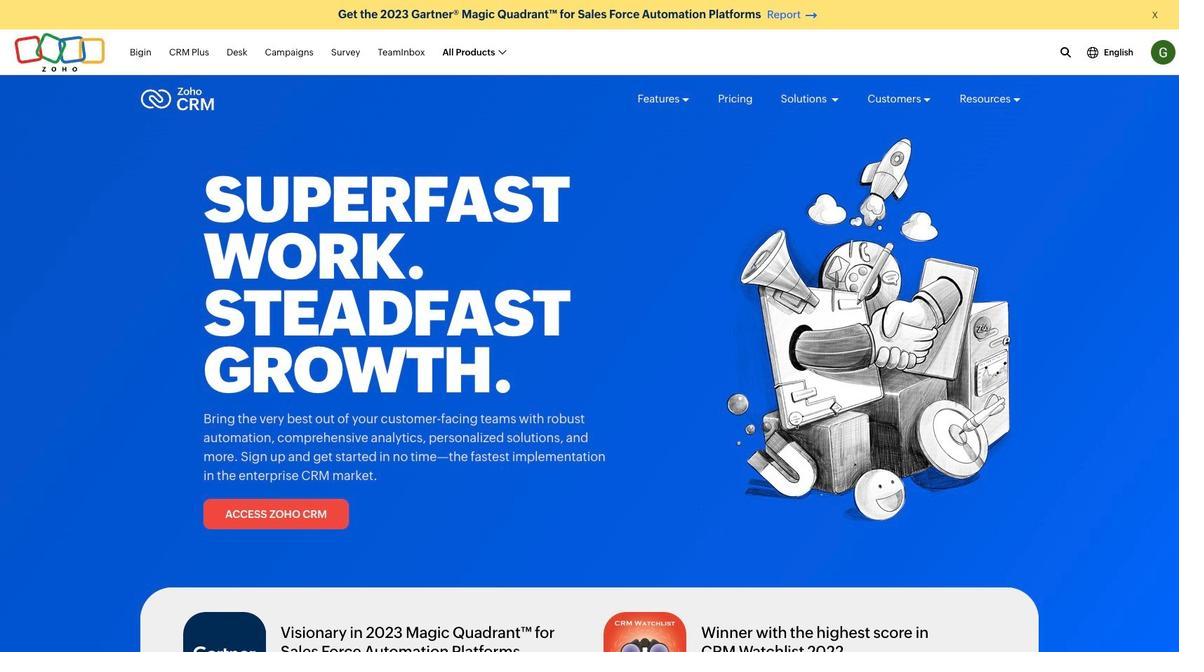 Task type: describe. For each thing, give the bounding box(es) containing it.
gary orlando image
[[1151, 40, 1176, 65]]

crm home banner image
[[695, 137, 1014, 540]]



Task type: vqa. For each thing, say whether or not it's contained in the screenshot.
leftmost Users
no



Task type: locate. For each thing, give the bounding box(es) containing it.
zoho crm logo image
[[140, 84, 215, 114]]



